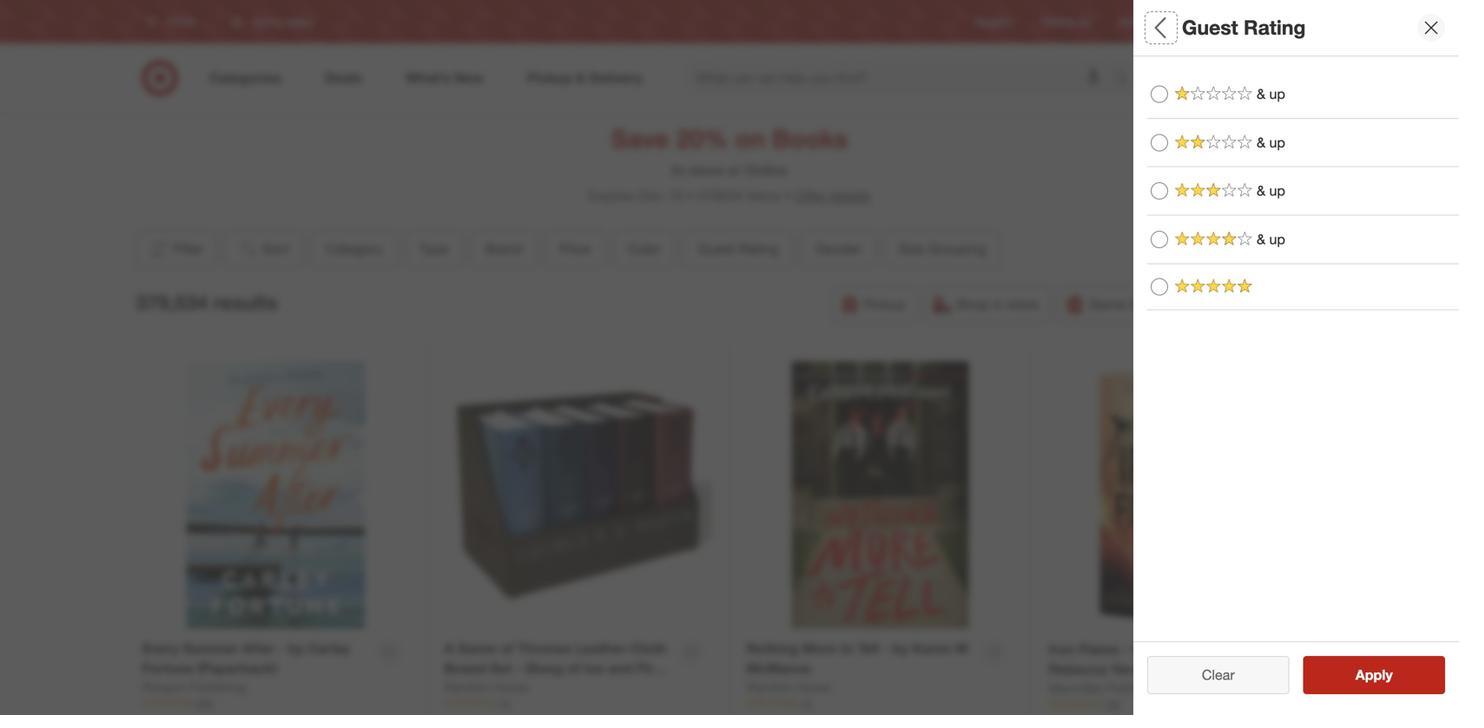 Task type: vqa. For each thing, say whether or not it's contained in the screenshot.
PLAYSTATION 5
no



Task type: locate. For each thing, give the bounding box(es) containing it.
random house down set
[[444, 680, 529, 695]]

0 horizontal spatial house
[[494, 680, 529, 695]]

of up set
[[501, 641, 514, 658]]

day
[[1129, 296, 1153, 313]]

same
[[1090, 296, 1126, 313]]

10
[[801, 697, 812, 710]]

- right set
[[516, 661, 521, 678]]

0 horizontal spatial rating
[[739, 241, 779, 258]]

0 horizontal spatial brand button
[[471, 230, 538, 269]]

by left karen
[[893, 641, 909, 658]]

2 random from the left
[[747, 680, 793, 695]]

r down (song
[[530, 681, 540, 697]]

0 vertical spatial type
[[1148, 135, 1184, 155]]

1 horizontal spatial rating
[[1244, 15, 1306, 40]]

results
[[213, 291, 278, 315], [1367, 667, 1412, 684]]

1 horizontal spatial category
[[1148, 74, 1220, 94]]

results right see
[[1367, 667, 1412, 684]]

random down 'mcmanus'
[[747, 680, 793, 695]]

& up radio
[[1151, 86, 1169, 103], [1151, 134, 1169, 151], [1151, 183, 1169, 200], [1151, 231, 1169, 248]]

1 vertical spatial type
[[420, 241, 449, 258]]

0 vertical spatial type button
[[1148, 117, 1460, 178]]

1 horizontal spatial price
[[1148, 257, 1188, 277]]

product)
[[489, 700, 546, 716]]

1 vertical spatial guest rating
[[698, 241, 779, 258]]

0 vertical spatial rating
[[1244, 15, 1306, 40]]

by up media
[[444, 681, 460, 697]]

iron flame - (empyrean) - by rebecca yarros (hardcover)
[[1049, 642, 1237, 678]]

store left or
[[690, 162, 724, 179]]

up
[[1270, 86, 1286, 103], [1270, 134, 1286, 151], [1270, 183, 1286, 200], [1270, 231, 1286, 248]]

0 horizontal spatial random
[[444, 680, 491, 695]]

r up the product)
[[516, 681, 526, 697]]

0 horizontal spatial price button
[[545, 230, 606, 269]]

every summer after - by carley fortune (paperback) image
[[142, 362, 410, 630]]

redcard
[[1119, 15, 1161, 28]]

16
[[668, 187, 683, 204]]

1 vertical spatial rating
[[739, 241, 779, 258]]

by up all
[[1221, 642, 1237, 659]]

guest rating inside guest rating dialog
[[1182, 15, 1306, 40]]

clear all button
[[1148, 657, 1290, 695]]

What can we help you find? suggestions appear below search field
[[686, 59, 1118, 97]]

nothing
[[747, 641, 799, 658]]

category button
[[1148, 56, 1460, 117], [311, 230, 398, 269]]

by left carley
[[288, 641, 304, 658]]

2 & up from the top
[[1257, 134, 1286, 151]]

category right sort
[[326, 241, 383, 258]]

1 & from the top
[[1257, 86, 1266, 103]]

0 vertical spatial results
[[213, 291, 278, 315]]

1 vertical spatial store
[[1008, 296, 1039, 313]]

clear button
[[1148, 657, 1290, 695]]

random house down 'mcmanus'
[[747, 680, 832, 695]]

weekly
[[1042, 15, 1076, 28]]

1 random house from the left
[[444, 680, 529, 695]]

clear
[[1194, 667, 1226, 684], [1202, 667, 1235, 684]]

style
[[1148, 622, 1187, 642]]

1 vertical spatial category button
[[311, 230, 398, 269]]

-
[[279, 641, 284, 658], [883, 641, 889, 658], [1123, 642, 1129, 659], [1212, 642, 1217, 659], [516, 661, 521, 678]]

filter
[[173, 241, 203, 258]]

0 horizontal spatial price
[[559, 241, 591, 258]]

& for third & up option from the bottom of the guest rating dialog
[[1257, 134, 1266, 151]]

clear inside all filters dialog
[[1194, 667, 1226, 684]]

type
[[1148, 135, 1184, 155], [420, 241, 449, 258]]

pickup button
[[832, 286, 917, 324]]

of
[[501, 641, 514, 658], [567, 661, 581, 678]]

price
[[559, 241, 591, 258], [1148, 257, 1188, 277]]

save
[[611, 123, 669, 154]]

0 horizontal spatial guest rating
[[698, 241, 779, 258]]

1 vertical spatial brand
[[486, 241, 523, 258]]

rebecca
[[1049, 662, 1107, 678]]

1 horizontal spatial type
[[1148, 135, 1184, 155]]

1 vertical spatial type button
[[405, 230, 464, 269]]

0 horizontal spatial store
[[690, 162, 724, 179]]

1 horizontal spatial results
[[1367, 667, 1412, 684]]

stores
[[1298, 15, 1328, 28]]

results down sort button
[[213, 291, 278, 315]]

2 random house from the left
[[747, 680, 832, 695]]

r
[[516, 681, 526, 697], [530, 681, 540, 697]]

clear inside guest rating dialog
[[1202, 667, 1235, 684]]

1 vertical spatial category
[[326, 241, 383, 258]]

and
[[608, 661, 633, 678]]

price up delivery at the top of page
[[1148, 257, 1188, 277]]

2 r from the left
[[530, 681, 540, 697]]

1 vertical spatial guest
[[698, 241, 735, 258]]

iron flame - (empyrean) - by rebecca yarros (hardcover) image
[[1049, 362, 1318, 630]]

shop
[[956, 296, 989, 313]]

3 & up from the top
[[1257, 183, 1286, 200]]

1 horizontal spatial brand
[[1148, 196, 1195, 216]]

4 & from the top
[[1257, 231, 1266, 248]]

size
[[899, 241, 925, 258]]

price down expires
[[559, 241, 591, 258]]

random for nothing more to tell - by karen m mcmanus
[[747, 680, 793, 695]]

penguin
[[142, 680, 186, 695]]

0 horizontal spatial r
[[516, 681, 526, 697]]

by
[[288, 641, 304, 658], [893, 641, 909, 658], [1221, 642, 1237, 659], [444, 681, 460, 697]]

brand button
[[1148, 178, 1460, 239], [471, 230, 538, 269]]

None radio
[[1151, 278, 1169, 296]]

type inside all filters dialog
[[1148, 135, 1184, 155]]

to
[[841, 641, 854, 658]]

- right tell at the right bottom of the page
[[883, 641, 889, 658]]

publishers
[[1108, 681, 1165, 696]]

brand button inside all filters dialog
[[1148, 178, 1460, 239]]

sort
[[262, 241, 289, 258]]

category button down 'find stores' link
[[1148, 56, 1460, 117]]

store right in
[[1008, 296, 1039, 313]]

target circle link
[[1189, 14, 1247, 29]]

0 horizontal spatial of
[[501, 641, 514, 658]]

- up clear all
[[1212, 642, 1217, 659]]

1 horizontal spatial of
[[567, 661, 581, 678]]

2 random house link from the left
[[747, 679, 832, 697]]

of left ice
[[567, 661, 581, 678]]

4 up from the top
[[1270, 231, 1286, 248]]

expires dec 16
[[589, 187, 683, 204]]

- right after
[[279, 641, 284, 658]]

1 horizontal spatial house
[[796, 680, 832, 695]]

0 horizontal spatial type
[[420, 241, 449, 258]]

store inside button
[[1008, 296, 1039, 313]]

1 horizontal spatial guest rating
[[1182, 15, 1306, 40]]

3 & from the top
[[1257, 183, 1266, 200]]

0 horizontal spatial brand
[[486, 241, 523, 258]]

find stores
[[1275, 15, 1328, 28]]

brand
[[1148, 196, 1195, 216], [486, 241, 523, 258]]

random house link down 'mcmanus'
[[747, 679, 832, 697]]

grouping
[[929, 241, 987, 258]]

1 horizontal spatial r
[[530, 681, 540, 697]]

0 vertical spatial guest
[[1182, 15, 1239, 40]]

guest
[[1182, 15, 1239, 40], [698, 241, 735, 258]]

0 vertical spatial category button
[[1148, 56, 1460, 117]]

1 horizontal spatial random house
[[747, 680, 832, 695]]

0 vertical spatial store
[[690, 162, 724, 179]]

random
[[444, 680, 491, 695], [747, 680, 793, 695]]

find stores link
[[1275, 14, 1328, 29]]

brand inside all filters dialog
[[1148, 196, 1195, 216]]

all
[[1148, 15, 1172, 40]]

results inside 'button'
[[1367, 667, 1412, 684]]

0 horizontal spatial category
[[326, 241, 383, 258]]

& for fourth & up option from the top of the guest rating dialog
[[1257, 231, 1266, 248]]

apply button
[[1304, 657, 1446, 695]]

by inside every summer after - by carley fortune (paperback)
[[288, 641, 304, 658]]

clear for clear
[[1202, 667, 1235, 684]]

1 horizontal spatial category button
[[1148, 56, 1460, 117]]

0 horizontal spatial random house
[[444, 680, 529, 695]]

1 random house link from the left
[[444, 679, 529, 697]]

clear for clear all
[[1194, 667, 1226, 684]]

1 vertical spatial of
[[567, 661, 581, 678]]

house up '10'
[[796, 680, 832, 695]]

boxed
[[444, 661, 486, 678]]

weekly ad link
[[1042, 14, 1091, 29]]

shipping button
[[1225, 286, 1324, 324]]

1 horizontal spatial random house link
[[747, 679, 832, 697]]

2 clear from the left
[[1202, 667, 1235, 684]]

1 random from the left
[[444, 680, 491, 695]]

apply
[[1356, 667, 1393, 684]]

1 horizontal spatial price button
[[1148, 239, 1460, 300]]

random house for mcmanus
[[747, 680, 832, 695]]

0 vertical spatial category
[[1148, 74, 1220, 94]]

random house link down set
[[444, 679, 529, 697]]

cloth
[[632, 641, 667, 658]]

by inside iron flame - (empyrean) - by rebecca yarros (hardcover)
[[1221, 642, 1237, 659]]

results for see results
[[1367, 667, 1412, 684]]

2 & from the top
[[1257, 134, 1266, 151]]

house for mcmanus
[[796, 680, 832, 695]]

price button
[[545, 230, 606, 269], [1148, 239, 1460, 300]]

0 horizontal spatial guest
[[698, 241, 735, 258]]

every summer after - by carley fortune (paperback) link
[[142, 640, 369, 679]]

shop in store button
[[924, 286, 1051, 324]]

0 vertical spatial brand
[[1148, 196, 1195, 216]]

a game of thrones leather-cloth boxed set - (song of ice and fire) by  george r r martin (mixed media product) image
[[444, 362, 712, 630]]

1 clear from the left
[[1194, 667, 1226, 684]]

1 house from the left
[[494, 680, 529, 695]]

rating inside dialog
[[1244, 15, 1306, 40]]

category down all filters at right top
[[1148, 74, 1220, 94]]

1 vertical spatial results
[[1367, 667, 1412, 684]]

on
[[735, 123, 765, 154]]

2 up from the top
[[1270, 134, 1286, 151]]

macmillan publishers link
[[1049, 680, 1165, 697]]

1 horizontal spatial store
[[1008, 296, 1039, 313]]

nothing more to tell - by karen m mcmanus link
[[747, 640, 973, 679]]

1 horizontal spatial guest
[[1182, 15, 1239, 40]]

nothing more to tell - by karen m mcmanus
[[747, 641, 968, 678]]

color
[[628, 241, 661, 258]]

house
[[494, 680, 529, 695], [796, 680, 832, 695]]

save 20% on books in-store or online
[[611, 123, 848, 179]]

2 house from the left
[[796, 680, 832, 695]]

0 horizontal spatial results
[[213, 291, 278, 315]]

random down boxed
[[444, 680, 491, 695]]

0 vertical spatial guest rating
[[1182, 15, 1306, 40]]

house up 73
[[494, 680, 529, 695]]

0 horizontal spatial type button
[[405, 230, 464, 269]]

category button right sort
[[311, 230, 398, 269]]

see results button
[[1304, 657, 1446, 695]]

books
[[772, 123, 848, 154]]

0 horizontal spatial random house link
[[444, 679, 529, 697]]

1 horizontal spatial brand button
[[1148, 178, 1460, 239]]

delivery
[[1157, 296, 1207, 313]]

m
[[956, 641, 968, 658]]

- up the yarros
[[1123, 642, 1129, 659]]

1 horizontal spatial random
[[747, 680, 793, 695]]

shop in store
[[956, 296, 1039, 313]]

379534
[[697, 187, 743, 204]]

guest rating button
[[683, 230, 794, 269]]

a game of thrones leather-cloth boxed set - (song of ice and fire) by  george r r martin (mixed media product)
[[444, 641, 667, 716]]

random house link
[[444, 679, 529, 697], [747, 679, 832, 697]]



Task type: describe. For each thing, give the bounding box(es) containing it.
filters
[[1177, 15, 1231, 40]]

1 & up from the top
[[1257, 86, 1286, 103]]

guest inside dialog
[[1182, 15, 1239, 40]]

& for 4th & up option from the bottom
[[1257, 86, 1266, 103]]

by inside the a game of thrones leather-cloth boxed set - (song of ice and fire) by  george r r martin (mixed media product)
[[444, 681, 460, 697]]

size grouping
[[899, 241, 987, 258]]

set
[[490, 661, 512, 678]]

guest rating inside button
[[698, 241, 779, 258]]

mcmanus
[[747, 661, 812, 678]]

color button
[[613, 230, 676, 269]]

(empyrean)
[[1133, 642, 1208, 659]]

& for 2nd & up option from the bottom of the guest rating dialog
[[1257, 183, 1266, 200]]

redcard link
[[1119, 14, 1161, 29]]

0 horizontal spatial category button
[[311, 230, 398, 269]]

gender button
[[801, 230, 877, 269]]

penguin publishing
[[142, 680, 246, 695]]

details
[[830, 187, 871, 204]]

random house for -
[[444, 680, 529, 695]]

karen
[[912, 641, 952, 658]]

2 & up radio from the top
[[1151, 134, 1169, 151]]

store inside save 20% on books in-store or online
[[690, 162, 724, 179]]

3 & up radio from the top
[[1151, 183, 1169, 200]]

200 link
[[142, 697, 410, 712]]

146 link
[[1049, 697, 1318, 713]]

game
[[458, 641, 497, 658]]

penguin publishing link
[[142, 679, 246, 697]]

4 & up from the top
[[1257, 231, 1286, 248]]

house for -
[[494, 680, 529, 695]]

379,534
[[136, 291, 208, 315]]

iron
[[1049, 642, 1075, 659]]

random house link for mcmanus
[[747, 679, 832, 697]]

gender
[[816, 241, 862, 258]]

20%
[[676, 123, 728, 154]]

(mixed
[[591, 681, 635, 697]]

circle
[[1220, 15, 1247, 28]]

filter button
[[136, 230, 216, 269]]

publishing
[[190, 680, 246, 695]]

summer
[[183, 641, 238, 658]]

- inside nothing more to tell - by karen m mcmanus
[[883, 641, 889, 658]]

category inside all filters dialog
[[1148, 74, 1220, 94]]

tell
[[858, 641, 880, 658]]

0 vertical spatial of
[[501, 641, 514, 658]]

pickup
[[864, 296, 906, 313]]

all filters dialog
[[1134, 0, 1460, 716]]

offer details button
[[781, 186, 871, 206]]

by inside nothing more to tell - by karen m mcmanus
[[893, 641, 909, 658]]

guest rating dialog
[[1134, 0, 1460, 716]]

rating inside button
[[739, 241, 779, 258]]

none radio inside guest rating dialog
[[1151, 278, 1169, 296]]

dec
[[639, 187, 664, 204]]

online
[[745, 162, 788, 179]]

offer details
[[795, 187, 871, 204]]

same day delivery
[[1090, 296, 1207, 313]]

- inside the a game of thrones leather-cloth boxed set - (song of ice and fire) by  george r r martin (mixed media product)
[[516, 661, 521, 678]]

george
[[464, 681, 512, 697]]

(paperback)
[[197, 661, 278, 678]]

10 link
[[747, 697, 1014, 712]]

price inside all filters dialog
[[1148, 257, 1188, 277]]

nothing more to tell - by karen m mcmanus image
[[747, 362, 1014, 630]]

73
[[498, 697, 510, 710]]

target
[[1189, 15, 1217, 28]]

guest inside button
[[698, 241, 735, 258]]

weekly ad
[[1042, 15, 1091, 28]]

style button
[[1148, 604, 1460, 665]]

offer
[[795, 187, 826, 204]]

martin
[[544, 681, 587, 697]]

size grouping button
[[884, 230, 1001, 269]]

registry
[[976, 15, 1014, 28]]

expires
[[589, 187, 635, 204]]

macmillan
[[1049, 681, 1104, 696]]

3 up from the top
[[1270, 183, 1286, 200]]

random for a game of thrones leather-cloth boxed set - (song of ice and fire) by  george r r martin (mixed media product)
[[444, 680, 491, 695]]

thrones
[[518, 641, 572, 658]]

in-
[[672, 162, 690, 179]]

items
[[747, 187, 781, 204]]

random house link for -
[[444, 679, 529, 697]]

fortune
[[142, 661, 194, 678]]

379534 items
[[697, 187, 781, 204]]

see results
[[1338, 667, 1412, 684]]

1 up from the top
[[1270, 86, 1286, 103]]

4 & up radio from the top
[[1151, 231, 1169, 248]]

carley
[[308, 641, 350, 658]]

(song
[[525, 661, 564, 678]]

macmillan publishers
[[1049, 681, 1165, 696]]

more
[[803, 641, 837, 658]]

1 horizontal spatial type button
[[1148, 117, 1460, 178]]

200
[[196, 697, 213, 710]]

every summer after - by carley fortune (paperback)
[[142, 641, 350, 678]]

- inside every summer after - by carley fortune (paperback)
[[279, 641, 284, 658]]

flame
[[1079, 642, 1119, 659]]

379,534 results
[[136, 291, 278, 315]]

after
[[242, 641, 275, 658]]

1 r from the left
[[516, 681, 526, 697]]

fire)
[[637, 661, 666, 678]]

1 & up radio from the top
[[1151, 86, 1169, 103]]

a
[[444, 641, 454, 658]]

ad
[[1078, 15, 1091, 28]]

same day delivery button
[[1057, 286, 1219, 324]]

every
[[142, 641, 179, 658]]

see
[[1338, 667, 1363, 684]]

ice
[[584, 661, 604, 678]]

sort button
[[223, 230, 304, 269]]

results for 379,534 results
[[213, 291, 278, 315]]

or
[[728, 162, 741, 179]]

shipping
[[1258, 296, 1313, 313]]

iron flame - (empyrean) - by rebecca yarros (hardcover) link
[[1049, 640, 1277, 680]]

73 link
[[444, 697, 712, 712]]



